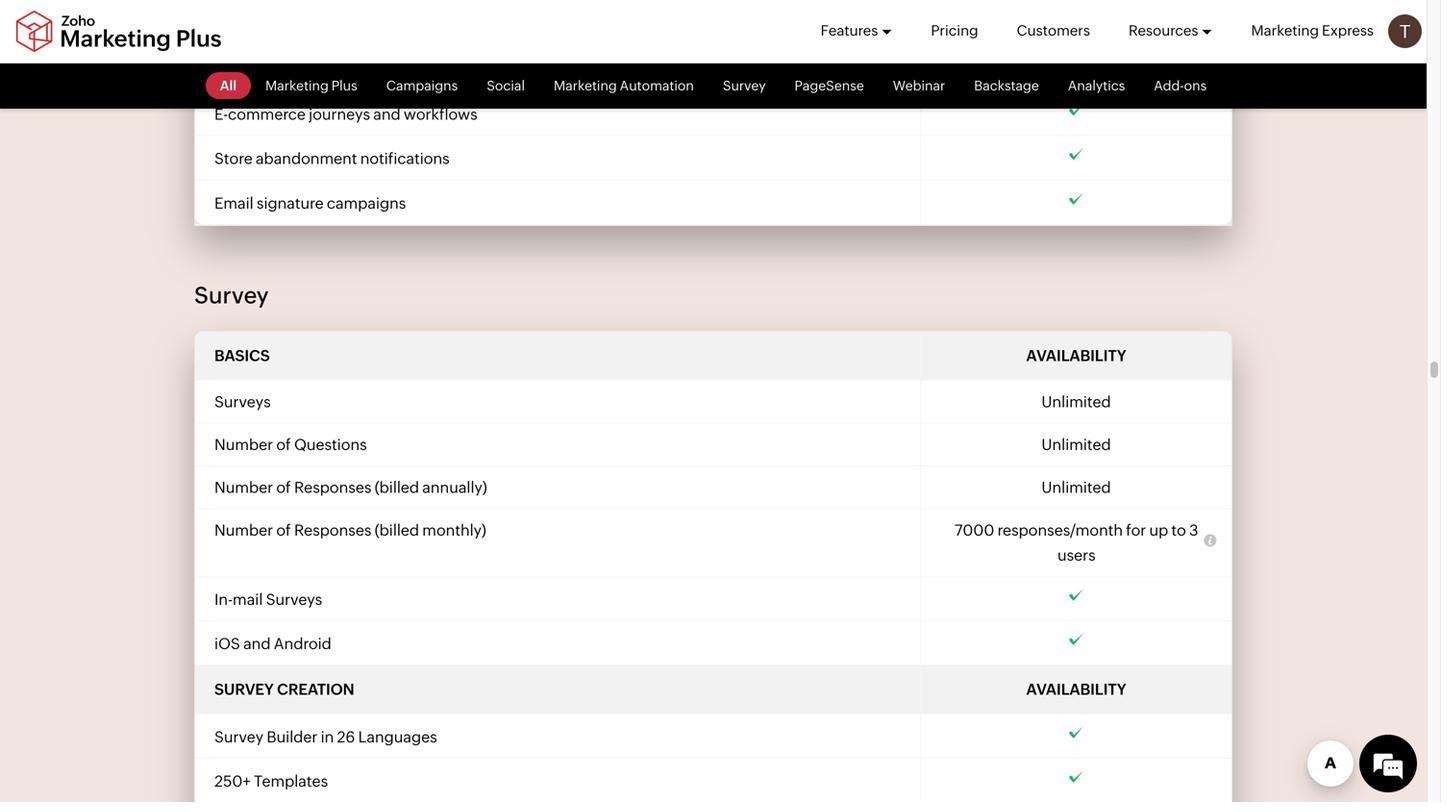 Task type: locate. For each thing, give the bounding box(es) containing it.
survey
[[723, 78, 766, 93], [194, 282, 269, 309], [214, 728, 264, 746]]

resources
[[1129, 22, 1199, 39]]

(billed for annually)
[[375, 479, 419, 496]]

express
[[1322, 22, 1374, 39]]

and down campaigns
[[373, 105, 401, 123]]

1 horizontal spatial links
[[357, 61, 390, 79]]

2 number from the top
[[214, 479, 273, 496]]

2 vertical spatial number
[[214, 521, 273, 539]]

responses/month
[[998, 521, 1123, 539]]

0 horizontal spatial links
[[261, 61, 293, 79]]

0 vertical spatial number
[[214, 436, 273, 453]]

surveys up android
[[266, 590, 322, 608]]

7000 responses/month for up to 3 users
[[955, 521, 1199, 564]]

0 vertical spatial survey
[[723, 78, 766, 93]]

basics
[[214, 347, 270, 364]]

number down number of questions
[[214, 479, 273, 496]]

and left the app
[[296, 61, 323, 79]]

store
[[214, 150, 253, 168]]

features
[[821, 22, 878, 39]]

up
[[1150, 521, 1169, 539]]

creation
[[277, 680, 355, 698]]

(billed for monthly)
[[375, 521, 419, 539]]

responses for monthly)
[[294, 521, 372, 539]]

number of questions
[[214, 436, 367, 453]]

availability for survey creation
[[1027, 680, 1127, 698]]

2 vertical spatial and
[[243, 635, 271, 653]]

android
[[274, 635, 332, 653]]

1 of from the top
[[276, 436, 291, 453]]

3 of from the top
[[276, 521, 291, 539]]

responses down number of responses (billed annually)
[[294, 521, 372, 539]]

1 vertical spatial and
[[373, 105, 401, 123]]

of for number of responses (billed monthly)
[[276, 521, 291, 539]]

1 vertical spatial responses
[[294, 521, 372, 539]]

1 vertical spatial unlimited
[[1042, 436, 1112, 453]]

notifications
[[360, 150, 450, 168]]

number left questions
[[214, 436, 273, 453]]

number of responses (billed monthly)
[[214, 521, 486, 539]]

0 vertical spatial (billed
[[375, 479, 419, 496]]

3 unlimited from the top
[[1042, 479, 1112, 496]]

commerce
[[228, 105, 306, 123]]

of
[[276, 436, 291, 453], [276, 479, 291, 496], [276, 521, 291, 539]]

3 number from the top
[[214, 521, 273, 539]]

1 vertical spatial number
[[214, 479, 273, 496]]

26
[[337, 728, 355, 746]]

links right smart
[[261, 61, 293, 79]]

1 vertical spatial surveys
[[266, 590, 322, 608]]

customers
[[1017, 22, 1091, 39]]

(billed left annually)
[[375, 479, 419, 496]]

unlimited
[[1042, 393, 1112, 411], [1042, 436, 1112, 453], [1042, 479, 1112, 496]]

0 vertical spatial and
[[296, 61, 323, 79]]

2 vertical spatial unlimited
[[1042, 479, 1112, 496]]

add-ons
[[1154, 78, 1207, 93]]

monthly)
[[423, 521, 486, 539]]

250+ templates
[[214, 772, 328, 790]]

0 vertical spatial availability
[[1027, 347, 1127, 364]]

availability
[[1027, 347, 1127, 364], [1027, 680, 1127, 698]]

responses down questions
[[294, 479, 372, 496]]

links right the app
[[357, 61, 390, 79]]

ons
[[1185, 78, 1207, 93]]

and right ios at the bottom
[[243, 635, 271, 653]]

responses
[[294, 479, 372, 496], [294, 521, 372, 539]]

number up 'mail'
[[214, 521, 273, 539]]

250+
[[214, 772, 251, 790]]

of for number of responses (billed annually)
[[276, 479, 291, 496]]

templates
[[254, 772, 328, 790]]

survey up basics
[[194, 282, 269, 309]]

2 horizontal spatial and
[[373, 105, 401, 123]]

to
[[1172, 521, 1187, 539]]

0 vertical spatial unlimited
[[1042, 393, 1112, 411]]

of down number of questions
[[276, 479, 291, 496]]

1 vertical spatial availability
[[1027, 680, 1127, 698]]

2 responses from the top
[[294, 521, 372, 539]]

(billed left monthly)
[[375, 521, 419, 539]]

1 number from the top
[[214, 436, 273, 453]]

for
[[1127, 521, 1147, 539]]

surveys down basics
[[214, 393, 271, 411]]

1 vertical spatial (billed
[[375, 521, 419, 539]]

0 vertical spatial of
[[276, 436, 291, 453]]

0 horizontal spatial and
[[243, 635, 271, 653]]

1 vertical spatial survey
[[194, 282, 269, 309]]

3
[[1190, 521, 1199, 539]]

surveys
[[214, 393, 271, 411], [266, 590, 322, 608]]

webinar
[[893, 78, 946, 93]]

signature
[[257, 194, 324, 212]]

resources link
[[1129, 0, 1213, 62]]

ios
[[214, 635, 240, 653]]

workflows
[[404, 105, 478, 123]]

survey up 250+
[[214, 728, 264, 746]]

journeys
[[309, 105, 370, 123]]

backstage
[[975, 78, 1040, 93]]

1 (billed from the top
[[375, 479, 419, 496]]

2 of from the top
[[276, 479, 291, 496]]

2 unlimited from the top
[[1042, 436, 1112, 453]]

survey left pagesense at right top
[[723, 78, 766, 93]]

of left questions
[[276, 436, 291, 453]]

users
[[1058, 546, 1096, 564]]

1 availability from the top
[[1027, 347, 1127, 364]]

of for number of questions
[[276, 436, 291, 453]]

of up in-mail surveys
[[276, 521, 291, 539]]

2 (billed from the top
[[375, 521, 419, 539]]

1 vertical spatial of
[[276, 479, 291, 496]]

1 unlimited from the top
[[1042, 393, 1112, 411]]

url
[[214, 17, 243, 35]]

number
[[214, 436, 273, 453], [214, 479, 273, 496], [214, 521, 273, 539]]

pricing link
[[931, 0, 979, 62]]

mail
[[233, 590, 263, 608]]

2 vertical spatial of
[[276, 521, 291, 539]]

(billed
[[375, 479, 419, 496], [375, 521, 419, 539]]

responses for annually)
[[294, 479, 372, 496]]

0 vertical spatial responses
[[294, 479, 372, 496]]

marketing
[[1252, 22, 1320, 39]]

2 availability from the top
[[1027, 680, 1127, 698]]

links
[[261, 61, 293, 79], [357, 61, 390, 79]]

1 responses from the top
[[294, 479, 372, 496]]

add-
[[1154, 78, 1185, 93]]

and
[[296, 61, 323, 79], [373, 105, 401, 123], [243, 635, 271, 653]]



Task type: describe. For each thing, give the bounding box(es) containing it.
with
[[328, 17, 359, 35]]

unlimited for responses
[[1042, 479, 1112, 496]]

abandonment
[[256, 150, 357, 168]]

0 vertical spatial surveys
[[214, 393, 271, 411]]

survey
[[214, 680, 274, 698]]

survey builder in 26 languages
[[214, 728, 437, 746]]

survey creation
[[214, 680, 355, 698]]

pagesense
[[795, 78, 864, 93]]

app
[[327, 61, 354, 79]]

7000
[[955, 521, 995, 539]]

marketing express link
[[1252, 0, 1374, 62]]

questions
[[294, 436, 367, 453]]

marketing automation
[[554, 78, 694, 93]]

custom
[[362, 17, 416, 35]]

1 links from the left
[[261, 61, 293, 79]]

marketing express
[[1252, 22, 1374, 39]]

customers link
[[1017, 0, 1091, 62]]

in
[[321, 728, 334, 746]]

in-
[[214, 590, 233, 608]]

unlimited for questions
[[1042, 436, 1112, 453]]

builder
[[267, 728, 318, 746]]

zoho marketingplus logo image
[[14, 10, 223, 52]]

analytics
[[1068, 78, 1126, 93]]

number for number of responses (billed annually)
[[214, 479, 273, 496]]

ios and android
[[214, 635, 332, 653]]

store abandonment notifications
[[214, 150, 450, 168]]

social
[[487, 78, 525, 93]]

e-commerce journeys and workflows
[[214, 105, 478, 123]]

annually)
[[423, 479, 487, 496]]

marketing plus
[[265, 78, 357, 93]]

smart links and app links
[[214, 61, 390, 79]]

e-
[[214, 105, 228, 123]]

domains
[[419, 17, 481, 35]]

terry turtle image
[[1389, 14, 1422, 48]]

number for number of responses (billed monthly)
[[214, 521, 273, 539]]

email signature campaigns
[[214, 194, 406, 212]]

availability for basics
[[1027, 347, 1127, 364]]

url shortening with custom domains
[[214, 17, 481, 35]]

number for number of questions
[[214, 436, 273, 453]]

1 horizontal spatial and
[[296, 61, 323, 79]]

2 links from the left
[[357, 61, 390, 79]]

in-mail surveys
[[214, 590, 322, 608]]

shortening
[[247, 17, 325, 35]]

smart
[[214, 61, 258, 79]]

languages
[[358, 728, 437, 746]]

campaigns
[[327, 194, 406, 212]]

features link
[[821, 0, 893, 62]]

all
[[220, 78, 237, 93]]

campaigns
[[386, 78, 458, 93]]

2 vertical spatial survey
[[214, 728, 264, 746]]

pricing
[[931, 22, 979, 39]]

email
[[214, 194, 254, 212]]

number of responses (billed annually)
[[214, 479, 487, 496]]



Task type: vqa. For each thing, say whether or not it's contained in the screenshot.
AVAILABILITY related to SURVEY CREATION
yes



